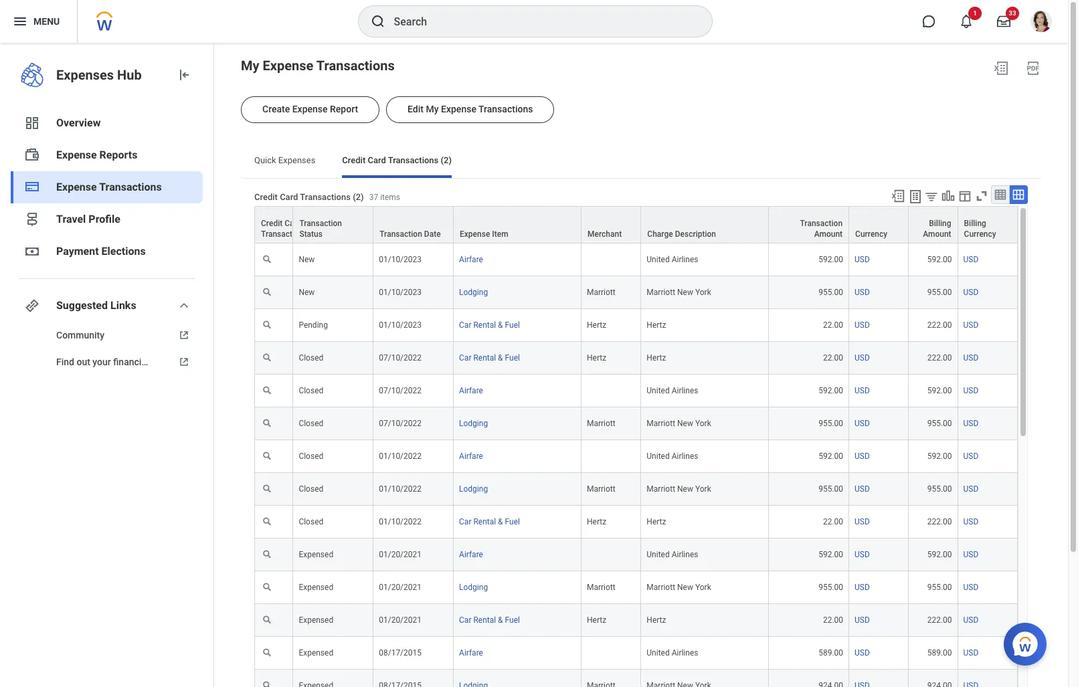 Task type: vqa. For each thing, say whether or not it's contained in the screenshot.
right Personal
no



Task type: describe. For each thing, give the bounding box(es) containing it.
1 new element from the top
[[299, 252, 315, 264]]

expensed for airfare
[[299, 550, 333, 560]]

expand table image
[[1012, 188, 1025, 201]]

airfare for 07/10/2022
[[459, 386, 483, 396]]

travel profile
[[56, 213, 120, 226]]

edit my expense transactions button
[[386, 96, 554, 123]]

rental for fourth car rental & fuel link from the top
[[473, 616, 496, 625]]

lodging link for 01/10/2022
[[459, 482, 488, 494]]

york for 01/10/2023
[[695, 288, 711, 297]]

quick
[[254, 155, 276, 165]]

4 car rental & fuel link from the top
[[459, 613, 520, 625]]

rental for second car rental & fuel link from the bottom
[[473, 517, 496, 527]]

33 button
[[989, 7, 1019, 36]]

expenses hub
[[56, 67, 142, 83]]

6 row from the top
[[254, 375, 1018, 408]]

5 row from the top
[[254, 342, 1018, 375]]

profile logan mcneil image
[[1031, 11, 1052, 35]]

transformation import image
[[176, 67, 192, 83]]

create
[[262, 104, 290, 114]]

united airlines for 01/20/2021
[[647, 550, 698, 560]]

transaction status button
[[293, 207, 373, 243]]

airfare for 01/20/2021
[[459, 550, 483, 560]]

4 closed from the top
[[299, 452, 323, 461]]

link image
[[24, 298, 40, 314]]

overview
[[56, 116, 101, 129]]

card for credit card transactions (2)
[[368, 155, 386, 165]]

find out your financial well-being
[[56, 357, 194, 367]]

3 01/10/2023 from the top
[[379, 321, 422, 330]]

01/10/2023 for airfare
[[379, 255, 422, 264]]

22.00 for 07/10/2022
[[823, 353, 843, 363]]

1 currency from the left
[[855, 230, 888, 239]]

22.00 for 01/10/2023
[[823, 321, 843, 330]]

credit card transactions (2)
[[342, 155, 452, 165]]

2 currency from the left
[[964, 230, 996, 239]]

1
[[973, 9, 977, 17]]

payment
[[56, 245, 99, 258]]

being
[[171, 357, 194, 367]]

well-
[[151, 357, 171, 367]]

closed for 10th row from the top
[[299, 517, 323, 527]]

suggested
[[56, 299, 108, 312]]

2 fuel from the top
[[505, 353, 520, 363]]

car rental & fuel for fourth car rental & fuel link from the top
[[459, 616, 520, 625]]

suggested links
[[56, 299, 136, 312]]

transaction amount
[[800, 219, 843, 239]]

closed element for 10th row from the top
[[299, 515, 323, 527]]

new for 01/20/2021
[[677, 583, 693, 592]]

item
[[492, 230, 508, 239]]

pending element
[[299, 318, 328, 330]]

navigation pane region
[[0, 43, 214, 687]]

4 closed element from the top
[[299, 449, 323, 461]]

07/10/2022 for airfare
[[379, 386, 422, 396]]

payment elections link
[[11, 236, 203, 268]]

expensed element for airfare
[[299, 547, 333, 560]]

credit for credit card transactions (2)
[[342, 155, 366, 165]]

transactions inside button
[[478, 104, 533, 114]]

expensed element for car rental & fuel
[[299, 613, 333, 625]]

airfare link for 01/10/2023
[[459, 252, 483, 264]]

7 row from the top
[[254, 408, 1018, 440]]

4 fuel from the top
[[505, 616, 520, 625]]

transactions for my expense transactions
[[316, 58, 395, 74]]

edit my expense transactions
[[408, 104, 533, 114]]

expense up create
[[263, 58, 313, 74]]

222.00 for 01/10/2023
[[927, 321, 952, 330]]

billing for billing amount
[[929, 219, 951, 228]]

merchant button
[[582, 207, 641, 243]]

menu
[[33, 16, 60, 27]]

dashboard image
[[24, 115, 40, 131]]

expense item button
[[454, 207, 581, 243]]

2 closed element from the top
[[299, 384, 323, 396]]

3 row from the top
[[254, 276, 1018, 309]]

car rental & fuel for second car rental & fuel link from the bottom
[[459, 517, 520, 527]]

07/10/2022 for lodging
[[379, 419, 422, 428]]

profile
[[89, 213, 120, 226]]

2 new element from the top
[[299, 285, 315, 297]]

expense inside button
[[441, 104, 476, 114]]

01/10/2022 for lodging
[[379, 485, 422, 494]]

37
[[369, 193, 378, 202]]

united for 01/10/2023
[[647, 255, 670, 264]]

your
[[93, 357, 111, 367]]

my inside button
[[426, 104, 439, 114]]

row containing pending
[[254, 309, 1018, 342]]

billing currency button
[[958, 207, 1017, 243]]

overview link
[[11, 107, 203, 139]]

quick expenses
[[254, 155, 315, 165]]

lodging for 07/10/2022
[[459, 419, 488, 428]]

inbox large image
[[997, 15, 1011, 28]]

charge description
[[647, 230, 716, 239]]

airfare link for 08/17/2015
[[459, 646, 483, 658]]

community
[[56, 330, 104, 341]]

credit card transaction transaction status
[[261, 219, 342, 239]]

airfare for 08/17/2015
[[459, 649, 483, 658]]

justify image
[[12, 13, 28, 29]]

suggested links element
[[11, 322, 203, 375]]

expense reports link
[[11, 139, 203, 171]]

credit for credit card transactions (2) 37 items
[[254, 192, 278, 202]]

transactions inside navigation pane region
[[99, 181, 162, 193]]

united airlines for 08/17/2015
[[647, 649, 698, 658]]

status
[[299, 230, 323, 239]]

card for credit card transaction transaction status
[[285, 219, 301, 228]]

items
[[380, 193, 400, 202]]

export to worksheets image
[[907, 189, 924, 205]]

car rental & fuel for fourth car rental & fuel link from the bottom of the page
[[459, 321, 520, 330]]

new for 01/10/2022
[[677, 485, 693, 494]]

closed for ninth row from the bottom
[[299, 419, 323, 428]]

billing amount button
[[909, 207, 957, 243]]

expense reports
[[56, 149, 137, 161]]

2 closed from the top
[[299, 386, 323, 396]]

cell for 08/17/2015
[[582, 637, 641, 670]]

create expense report button
[[241, 96, 379, 123]]

airlines for 07/10/2022
[[672, 386, 698, 396]]

1 fuel from the top
[[505, 321, 520, 330]]

closed for 11th row from the bottom of the page
[[299, 353, 323, 363]]

15 row from the top
[[254, 670, 1018, 687]]

01/20/2021 for lodging
[[379, 583, 422, 592]]

expense item
[[460, 230, 508, 239]]

york for 01/10/2022
[[695, 485, 711, 494]]

transaction date
[[380, 230, 441, 239]]

expense up "travel"
[[56, 181, 97, 193]]

cell for 01/10/2022
[[582, 440, 641, 473]]

lodging link for 07/10/2022
[[459, 416, 488, 428]]

01/10/2022 for airfare
[[379, 452, 422, 461]]

expensed for lodging
[[299, 583, 333, 592]]

billing currency
[[964, 219, 996, 239]]

transaction left date
[[380, 230, 422, 239]]

edit
[[408, 104, 424, 114]]

lodging for 01/10/2023
[[459, 288, 488, 297]]

marriott new york for 07/10/2022
[[647, 419, 711, 428]]

33
[[1009, 9, 1016, 17]]

new for 07/10/2022
[[677, 419, 693, 428]]

billing amount
[[923, 219, 951, 239]]

222.00 for 01/10/2022
[[927, 517, 952, 527]]

4 car from the top
[[459, 616, 471, 625]]

2 row from the top
[[254, 244, 1018, 276]]

task pay image
[[24, 147, 40, 163]]

dollar image
[[24, 244, 40, 260]]

select to filter grid data image
[[924, 189, 939, 203]]

merchant
[[588, 230, 622, 239]]

expensed element for lodging
[[299, 580, 333, 592]]

(2) for credit card transactions (2) 37 items
[[353, 192, 364, 202]]

marriott new york for 01/20/2021
[[647, 583, 711, 592]]

travel profile link
[[11, 203, 203, 236]]

airfare link for 07/10/2022
[[459, 384, 483, 396]]

united airlines for 01/10/2022
[[647, 452, 698, 461]]

1 589.00 from the left
[[819, 649, 843, 658]]

united airlines for 07/10/2022
[[647, 386, 698, 396]]

reports
[[99, 149, 137, 161]]

united airlines for 01/10/2023
[[647, 255, 698, 264]]

07/10/2022 for car rental & fuel
[[379, 353, 422, 363]]

export to excel image
[[993, 60, 1009, 76]]

currency button
[[849, 207, 908, 243]]



Task type: locate. For each thing, give the bounding box(es) containing it.
2 lodging link from the top
[[459, 416, 488, 428]]

08/17/2015
[[379, 649, 422, 658]]

car rental & fuel link
[[459, 318, 520, 330], [459, 351, 520, 363], [459, 515, 520, 527], [459, 613, 520, 625]]

usd
[[855, 255, 870, 264], [963, 255, 979, 264], [855, 288, 870, 297], [963, 288, 979, 297], [855, 321, 870, 330], [963, 321, 979, 330], [855, 353, 870, 363], [963, 353, 979, 363], [855, 386, 870, 396], [963, 386, 979, 396], [855, 419, 870, 428], [963, 419, 979, 428], [855, 452, 870, 461], [963, 452, 979, 461], [855, 485, 870, 494], [963, 485, 979, 494], [855, 517, 870, 527], [963, 517, 979, 527], [855, 550, 870, 560], [963, 550, 979, 560], [855, 583, 870, 592], [963, 583, 979, 592], [855, 616, 870, 625], [963, 616, 979, 625], [855, 649, 870, 658], [963, 649, 979, 658]]

1 horizontal spatial currency
[[964, 230, 996, 239]]

1 button
[[952, 7, 982, 36]]

2 vertical spatial credit
[[261, 219, 283, 228]]

currency down fullscreen "icon"
[[964, 230, 996, 239]]

10 row from the top
[[254, 506, 1018, 539]]

01/10/2022
[[379, 452, 422, 461], [379, 485, 422, 494], [379, 517, 422, 527]]

(2) for credit card transactions (2)
[[441, 155, 452, 165]]

0 vertical spatial 01/10/2023
[[379, 255, 422, 264]]

marriott
[[587, 288, 615, 297], [647, 288, 675, 297], [587, 419, 615, 428], [647, 419, 675, 428], [587, 485, 615, 494], [647, 485, 675, 494], [587, 583, 615, 592], [647, 583, 675, 592]]

united
[[647, 255, 670, 264], [647, 386, 670, 396], [647, 452, 670, 461], [647, 550, 670, 560], [647, 649, 670, 658]]

closed for seventh row from the bottom of the page
[[299, 485, 323, 494]]

cell for 01/10/2023
[[582, 244, 641, 276]]

1 22.00 from the top
[[823, 321, 843, 330]]

2 vertical spatial 01/20/2021
[[379, 616, 422, 625]]

airlines for 08/17/2015
[[672, 649, 698, 658]]

financial
[[113, 357, 149, 367]]

airfare
[[459, 255, 483, 264], [459, 386, 483, 396], [459, 452, 483, 461], [459, 550, 483, 560], [459, 649, 483, 658]]

ext link image
[[176, 329, 192, 342], [176, 355, 192, 369]]

0 horizontal spatial expenses
[[56, 67, 114, 83]]

(2) left the 37
[[353, 192, 364, 202]]

card up credit card transaction popup button
[[280, 192, 298, 202]]

01/10/2023 for lodging
[[379, 288, 422, 297]]

2 car from the top
[[459, 353, 471, 363]]

3 airlines from the top
[[672, 452, 698, 461]]

3 rental from the top
[[473, 517, 496, 527]]

22.00 for 01/20/2021
[[823, 616, 843, 625]]

5 airfare link from the top
[[459, 646, 483, 658]]

expenses right quick
[[278, 155, 315, 165]]

2 22.00 from the top
[[823, 353, 843, 363]]

0 horizontal spatial (2)
[[353, 192, 364, 202]]

0 vertical spatial new element
[[299, 252, 315, 264]]

usd link
[[855, 252, 870, 264], [963, 252, 979, 264], [855, 285, 870, 297], [963, 285, 979, 297], [855, 318, 870, 330], [963, 318, 979, 330], [855, 351, 870, 363], [963, 351, 979, 363], [855, 384, 870, 396], [963, 384, 979, 396], [855, 416, 870, 428], [963, 416, 979, 428], [855, 449, 870, 461], [963, 449, 979, 461], [855, 482, 870, 494], [963, 482, 979, 494], [855, 515, 870, 527], [963, 515, 979, 527], [855, 547, 870, 560], [963, 547, 979, 560], [855, 580, 870, 592], [963, 580, 979, 592], [855, 613, 870, 625], [963, 613, 979, 625], [855, 646, 870, 658], [963, 646, 979, 658]]

2 vertical spatial 01/10/2022
[[379, 517, 422, 527]]

0 horizontal spatial currency
[[855, 230, 888, 239]]

3 car rental & fuel from the top
[[459, 517, 520, 527]]

expense left item on the left top of the page
[[460, 230, 490, 239]]

airfare link for 01/10/2022
[[459, 449, 483, 461]]

find out your financial well-being link
[[11, 349, 203, 375]]

0 vertical spatial ext link image
[[176, 329, 192, 342]]

cell for 07/10/2022
[[582, 375, 641, 408]]

0 vertical spatial (2)
[[441, 155, 452, 165]]

5 united from the top
[[647, 649, 670, 658]]

my expense transactions
[[241, 58, 395, 74]]

01/20/2021
[[379, 550, 422, 560], [379, 583, 422, 592], [379, 616, 422, 625]]

4 22.00 from the top
[[823, 616, 843, 625]]

8 row from the top
[[254, 440, 1018, 473]]

2 airfare link from the top
[[459, 384, 483, 396]]

tab list containing quick expenses
[[241, 146, 1041, 178]]

united airlines
[[647, 255, 698, 264], [647, 386, 698, 396], [647, 452, 698, 461], [647, 550, 698, 560], [647, 649, 698, 658]]

3 01/10/2022 from the top
[[379, 517, 422, 527]]

955.00
[[819, 288, 843, 297], [927, 288, 952, 297], [819, 419, 843, 428], [927, 419, 952, 428], [819, 485, 843, 494], [927, 485, 952, 494], [819, 583, 843, 592], [927, 583, 952, 592]]

suggested links button
[[11, 290, 203, 322]]

out
[[77, 357, 90, 367]]

amount for billing
[[923, 230, 951, 239]]

lodging for 01/20/2021
[[459, 583, 488, 592]]

new
[[299, 255, 315, 264], [299, 288, 315, 297], [677, 288, 693, 297], [677, 419, 693, 428], [677, 485, 693, 494], [677, 583, 693, 592]]

1 vertical spatial 07/10/2022
[[379, 386, 422, 396]]

card inside credit card transaction transaction status
[[285, 219, 301, 228]]

2 airfare from the top
[[459, 386, 483, 396]]

222.00 for 01/20/2021
[[927, 616, 952, 625]]

2 07/10/2022 from the top
[[379, 386, 422, 396]]

2 billing from the left
[[964, 219, 986, 228]]

search image
[[370, 13, 386, 29]]

5 united airlines from the top
[[647, 649, 698, 658]]

transaction amount button
[[769, 207, 849, 243]]

report
[[330, 104, 358, 114]]

1 car rental & fuel link from the top
[[459, 318, 520, 330]]

travel
[[56, 213, 86, 226]]

elections
[[101, 245, 146, 258]]

1 vertical spatial credit
[[254, 192, 278, 202]]

description
[[675, 230, 716, 239]]

4 lodging from the top
[[459, 583, 488, 592]]

expenses inside navigation pane region
[[56, 67, 114, 83]]

lodging
[[459, 288, 488, 297], [459, 419, 488, 428], [459, 485, 488, 494], [459, 583, 488, 592]]

1 vertical spatial card
[[280, 192, 298, 202]]

14 row from the top
[[254, 637, 1018, 670]]

2 car rental & fuel link from the top
[[459, 351, 520, 363]]

1 closed from the top
[[299, 353, 323, 363]]

rental for fourth car rental & fuel link from the bottom of the page
[[473, 321, 496, 330]]

2 222.00 from the top
[[927, 353, 952, 363]]

airfare link for 01/20/2021
[[459, 547, 483, 560]]

1 01/20/2021 from the top
[[379, 550, 422, 560]]

2 vertical spatial 01/10/2023
[[379, 321, 422, 330]]

ext link image right well-
[[176, 355, 192, 369]]

export to excel image
[[891, 189, 905, 203]]

5 cell from the top
[[582, 637, 641, 670]]

3 & from the top
[[498, 517, 503, 527]]

credit card image
[[24, 179, 40, 195]]

3 york from the top
[[695, 485, 711, 494]]

credit for credit card transaction transaction status
[[261, 219, 283, 228]]

fuel
[[505, 321, 520, 330], [505, 353, 520, 363], [505, 517, 520, 527], [505, 616, 520, 625]]

card for credit card transactions (2) 37 items
[[280, 192, 298, 202]]

credit up the credit card transactions (2) 37 items
[[342, 155, 366, 165]]

airfare link
[[459, 252, 483, 264], [459, 384, 483, 396], [459, 449, 483, 461], [459, 547, 483, 560], [459, 646, 483, 658]]

timeline milestone image
[[24, 211, 40, 228]]

4 expensed element from the top
[[299, 646, 333, 658]]

0 vertical spatial credit
[[342, 155, 366, 165]]

united for 01/10/2022
[[647, 452, 670, 461]]

1 & from the top
[[498, 321, 503, 330]]

credit card transactions (2) 37 items
[[254, 192, 400, 202]]

1 row from the top
[[254, 206, 1018, 244]]

3 car rental & fuel link from the top
[[459, 515, 520, 527]]

hertz
[[587, 321, 606, 330], [647, 321, 666, 330], [587, 353, 606, 363], [647, 353, 666, 363], [587, 517, 606, 527], [647, 517, 666, 527], [587, 616, 606, 625], [647, 616, 666, 625]]

4 lodging link from the top
[[459, 580, 488, 592]]

chevron down small image
[[176, 298, 192, 314]]

closed element
[[299, 351, 323, 363], [299, 384, 323, 396], [299, 416, 323, 428], [299, 449, 323, 461], [299, 482, 323, 494], [299, 515, 323, 527]]

notifications large image
[[960, 15, 973, 28]]

6 closed element from the top
[[299, 515, 323, 527]]

my right transformation import icon
[[241, 58, 259, 74]]

amount for transaction
[[814, 230, 843, 239]]

5 airlines from the top
[[672, 649, 698, 658]]

1 horizontal spatial amount
[[923, 230, 951, 239]]

ext link image inside community "link"
[[176, 329, 192, 342]]

3 fuel from the top
[[505, 517, 520, 527]]

0 horizontal spatial 589.00
[[819, 649, 843, 658]]

2 01/10/2023 from the top
[[379, 288, 422, 297]]

0 horizontal spatial my
[[241, 58, 259, 74]]

date
[[424, 230, 441, 239]]

marriott new york for 01/10/2023
[[647, 288, 711, 297]]

1 vertical spatial my
[[426, 104, 439, 114]]

ext link image up the being
[[176, 329, 192, 342]]

menu button
[[0, 0, 77, 43]]

1 horizontal spatial my
[[426, 104, 439, 114]]

transactions
[[316, 58, 395, 74], [478, 104, 533, 114], [388, 155, 439, 165], [99, 181, 162, 193], [300, 192, 351, 202]]

community link
[[11, 322, 203, 349]]

expense right create
[[292, 104, 328, 114]]

3 airfare from the top
[[459, 452, 483, 461]]

car rental & fuel for second car rental & fuel link from the top
[[459, 353, 520, 363]]

transactions for credit card transactions (2) 37 items
[[300, 192, 351, 202]]

billing down select to filter grid data "image"
[[929, 219, 951, 228]]

expense transactions
[[56, 181, 162, 193]]

1 york from the top
[[695, 288, 711, 297]]

2 lodging from the top
[[459, 419, 488, 428]]

links
[[110, 299, 136, 312]]

Search Workday  search field
[[394, 7, 684, 36]]

& for fourth car rental & fuel link from the bottom of the page
[[498, 321, 503, 330]]

0 vertical spatial expenses
[[56, 67, 114, 83]]

credit
[[342, 155, 366, 165], [254, 192, 278, 202], [261, 219, 283, 228]]

0 vertical spatial my
[[241, 58, 259, 74]]

9 row from the top
[[254, 473, 1018, 506]]

transactions for credit card transactions (2)
[[388, 155, 439, 165]]

billing inside billing amount
[[929, 219, 951, 228]]

lodging link for 01/20/2021
[[459, 580, 488, 592]]

0 vertical spatial card
[[368, 155, 386, 165]]

rental for second car rental & fuel link from the top
[[473, 353, 496, 363]]

2 ext link image from the top
[[176, 355, 192, 369]]

1 amount from the left
[[814, 230, 843, 239]]

cell
[[582, 244, 641, 276], [582, 375, 641, 408], [582, 440, 641, 473], [582, 539, 641, 572], [582, 637, 641, 670]]

hub
[[117, 67, 142, 83]]

1 01/10/2022 from the top
[[379, 452, 422, 461]]

credit up credit card transaction popup button
[[254, 192, 278, 202]]

payment elections
[[56, 245, 146, 258]]

expense right 'edit'
[[441, 104, 476, 114]]

589.00
[[819, 649, 843, 658], [927, 649, 952, 658]]

ext link image for find out your financial well-being
[[176, 355, 192, 369]]

expense inside button
[[292, 104, 328, 114]]

1 car from the top
[[459, 321, 471, 330]]

charge description button
[[641, 207, 768, 243]]

pending
[[299, 321, 328, 330]]

1 airfare from the top
[[459, 255, 483, 264]]

2 expensed from the top
[[299, 583, 333, 592]]

airfare for 01/10/2023
[[459, 255, 483, 264]]

3 marriott new york from the top
[[647, 485, 711, 494]]

4 car rental & fuel from the top
[[459, 616, 520, 625]]

row
[[254, 206, 1018, 244], [254, 244, 1018, 276], [254, 276, 1018, 309], [254, 309, 1018, 342], [254, 342, 1018, 375], [254, 375, 1018, 408], [254, 408, 1018, 440], [254, 440, 1018, 473], [254, 473, 1018, 506], [254, 506, 1018, 539], [254, 539, 1018, 572], [254, 572, 1018, 604], [254, 604, 1018, 637], [254, 637, 1018, 670], [254, 670, 1018, 687]]

6 closed from the top
[[299, 517, 323, 527]]

credit inside credit card transaction transaction status
[[261, 219, 283, 228]]

transaction up status on the left top
[[299, 219, 342, 228]]

4 cell from the top
[[582, 539, 641, 572]]

1 lodging link from the top
[[459, 285, 488, 297]]

expand/collapse chart image
[[941, 189, 956, 203]]

view printable version (pdf) image
[[1025, 60, 1041, 76]]

find
[[56, 357, 74, 367]]

1 horizontal spatial billing
[[964, 219, 986, 228]]

13 row from the top
[[254, 604, 1018, 637]]

1 vertical spatial new element
[[299, 285, 315, 297]]

3 01/20/2021 from the top
[[379, 616, 422, 625]]

1 07/10/2022 from the top
[[379, 353, 422, 363]]

2 589.00 from the left
[[927, 649, 952, 658]]

01/20/2021 for airfare
[[379, 550, 422, 560]]

(2)
[[441, 155, 452, 165], [353, 192, 364, 202]]

amount inside "transaction amount"
[[814, 230, 843, 239]]

1 vertical spatial 01/10/2022
[[379, 485, 422, 494]]

1 horizontal spatial 589.00
[[927, 649, 952, 658]]

01/20/2021 for car rental & fuel
[[379, 616, 422, 625]]

1 vertical spatial ext link image
[[176, 355, 192, 369]]

card
[[368, 155, 386, 165], [280, 192, 298, 202], [285, 219, 301, 228]]

car
[[459, 321, 471, 330], [459, 353, 471, 363], [459, 517, 471, 527], [459, 616, 471, 625]]

amount
[[814, 230, 843, 239], [923, 230, 951, 239]]

2 amount from the left
[[923, 230, 951, 239]]

4 united from the top
[[647, 550, 670, 560]]

3 expensed element from the top
[[299, 613, 333, 625]]

billing inside billing currency
[[964, 219, 986, 228]]

toolbar
[[885, 185, 1028, 206]]

222.00
[[927, 321, 952, 330], [927, 353, 952, 363], [927, 517, 952, 527], [927, 616, 952, 625]]

222.00 for 07/10/2022
[[927, 353, 952, 363]]

transaction date button
[[374, 207, 453, 243]]

3 united from the top
[[647, 452, 670, 461]]

expensed
[[299, 550, 333, 560], [299, 583, 333, 592], [299, 616, 333, 625], [299, 649, 333, 658]]

expensed element
[[299, 547, 333, 560], [299, 580, 333, 592], [299, 613, 333, 625], [299, 646, 333, 658], [299, 679, 333, 687]]

0 horizontal spatial amount
[[814, 230, 843, 239]]

closed element for ninth row from the bottom
[[299, 416, 323, 428]]

amount left currency popup button
[[814, 230, 843, 239]]

my right 'edit'
[[426, 104, 439, 114]]

transaction
[[299, 219, 342, 228], [800, 219, 843, 228], [261, 230, 304, 239], [380, 230, 422, 239]]

2 01/10/2022 from the top
[[379, 485, 422, 494]]

1 airlines from the top
[[672, 255, 698, 264]]

1 lodging from the top
[[459, 288, 488, 297]]

(2) down edit my expense transactions button
[[441, 155, 452, 165]]

card up the 37
[[368, 155, 386, 165]]

credit left transaction status popup button
[[261, 219, 283, 228]]

3 car from the top
[[459, 517, 471, 527]]

ext link image for community
[[176, 329, 192, 342]]

lodging for 01/10/2022
[[459, 485, 488, 494]]

3 lodging link from the top
[[459, 482, 488, 494]]

new element up pending element
[[299, 285, 315, 297]]

united for 08/17/2015
[[647, 649, 670, 658]]

0 vertical spatial 01/20/2021
[[379, 550, 422, 560]]

1 billing from the left
[[929, 219, 951, 228]]

4 marriott new york from the top
[[647, 583, 711, 592]]

1 cell from the top
[[582, 244, 641, 276]]

expenses left hub
[[56, 67, 114, 83]]

airlines for 01/10/2022
[[672, 452, 698, 461]]

billing for billing currency
[[964, 219, 986, 228]]

row containing credit card transaction
[[254, 206, 1018, 244]]

0 vertical spatial 01/10/2022
[[379, 452, 422, 461]]

united for 01/20/2021
[[647, 550, 670, 560]]

airfare for 01/10/2022
[[459, 452, 483, 461]]

create expense report
[[262, 104, 358, 114]]

11 row from the top
[[254, 539, 1018, 572]]

united for 07/10/2022
[[647, 386, 670, 396]]

0 vertical spatial 07/10/2022
[[379, 353, 422, 363]]

4 york from the top
[[695, 583, 711, 592]]

1 horizontal spatial (2)
[[441, 155, 452, 165]]

2 united from the top
[[647, 386, 670, 396]]

2 vertical spatial 07/10/2022
[[379, 419, 422, 428]]

1 closed element from the top
[[299, 351, 323, 363]]

expense
[[263, 58, 313, 74], [292, 104, 328, 114], [441, 104, 476, 114], [56, 149, 97, 161], [56, 181, 97, 193], [460, 230, 490, 239]]

1 vertical spatial 01/20/2021
[[379, 583, 422, 592]]

1 vertical spatial expenses
[[278, 155, 315, 165]]

expense inside popup button
[[460, 230, 490, 239]]

3 222.00 from the top
[[927, 517, 952, 527]]

rental
[[473, 321, 496, 330], [473, 353, 496, 363], [473, 517, 496, 527], [473, 616, 496, 625]]

& for fourth car rental & fuel link from the top
[[498, 616, 503, 625]]

01/10/2023
[[379, 255, 422, 264], [379, 288, 422, 297], [379, 321, 422, 330]]

expense down 'overview'
[[56, 149, 97, 161]]

1 rental from the top
[[473, 321, 496, 330]]

4 222.00 from the top
[[927, 616, 952, 625]]

expense transactions link
[[11, 171, 203, 203]]

airlines for 01/20/2021
[[672, 550, 698, 560]]

new element
[[299, 252, 315, 264], [299, 285, 315, 297]]

new for 01/10/2023
[[677, 288, 693, 297]]

tab list
[[241, 146, 1041, 178]]

2 vertical spatial card
[[285, 219, 301, 228]]

1 expensed element from the top
[[299, 547, 333, 560]]

transaction left currency popup button
[[800, 219, 843, 228]]

5 expensed element from the top
[[299, 679, 333, 687]]

credit card transaction button
[[255, 207, 304, 243]]

cell for 01/20/2021
[[582, 539, 641, 572]]

marriott new york
[[647, 288, 711, 297], [647, 419, 711, 428], [647, 485, 711, 494], [647, 583, 711, 592]]

currency right "transaction amount"
[[855, 230, 888, 239]]

new element down status on the left top
[[299, 252, 315, 264]]

fullscreen image
[[974, 189, 989, 203]]

ext link image inside find out your financial well-being link
[[176, 355, 192, 369]]

charge
[[647, 230, 673, 239]]

1 expensed from the top
[[299, 550, 333, 560]]

transaction down the credit card transactions (2) 37 items
[[261, 230, 304, 239]]

car rental & fuel
[[459, 321, 520, 330], [459, 353, 520, 363], [459, 517, 520, 527], [459, 616, 520, 625]]

closed element for seventh row from the bottom of the page
[[299, 482, 323, 494]]

york
[[695, 288, 711, 297], [695, 419, 711, 428], [695, 485, 711, 494], [695, 583, 711, 592]]

expenses hub element
[[56, 66, 165, 84]]

3 22.00 from the top
[[823, 517, 843, 527]]

22.00 for 01/10/2022
[[823, 517, 843, 527]]

amount down select to filter grid data "image"
[[923, 230, 951, 239]]

expensed for car rental & fuel
[[299, 616, 333, 625]]

my
[[241, 58, 259, 74], [426, 104, 439, 114]]

12 row from the top
[[254, 572, 1018, 604]]

closed
[[299, 353, 323, 363], [299, 386, 323, 396], [299, 419, 323, 428], [299, 452, 323, 461], [299, 485, 323, 494], [299, 517, 323, 527]]

airlines for 01/10/2023
[[672, 255, 698, 264]]

& for second car rental & fuel link from the bottom
[[498, 517, 503, 527]]

2 01/20/2021 from the top
[[379, 583, 422, 592]]

1 horizontal spatial expenses
[[278, 155, 315, 165]]

2 expensed element from the top
[[299, 580, 333, 592]]

expenses
[[56, 67, 114, 83], [278, 155, 315, 165]]

lodging link for 01/10/2023
[[459, 285, 488, 297]]

click to view/edit grid preferences image
[[958, 189, 972, 203]]

billing down fullscreen "icon"
[[964, 219, 986, 228]]

york for 07/10/2022
[[695, 419, 711, 428]]

& for second car rental & fuel link from the top
[[498, 353, 503, 363]]

1 vertical spatial 01/10/2023
[[379, 288, 422, 297]]

card up status on the left top
[[285, 219, 301, 228]]

billing
[[929, 219, 951, 228], [964, 219, 986, 228]]

1 airfare link from the top
[[459, 252, 483, 264]]

4 rental from the top
[[473, 616, 496, 625]]

22.00
[[823, 321, 843, 330], [823, 353, 843, 363], [823, 517, 843, 527], [823, 616, 843, 625]]

table image
[[994, 188, 1007, 201]]

4 expensed from the top
[[299, 649, 333, 658]]

3 expensed from the top
[[299, 616, 333, 625]]

07/10/2022
[[379, 353, 422, 363], [379, 386, 422, 396], [379, 419, 422, 428]]

4 airlines from the top
[[672, 550, 698, 560]]

closed element for 11th row from the bottom of the page
[[299, 351, 323, 363]]

1 vertical spatial (2)
[[353, 192, 364, 202]]

0 horizontal spatial billing
[[929, 219, 951, 228]]



